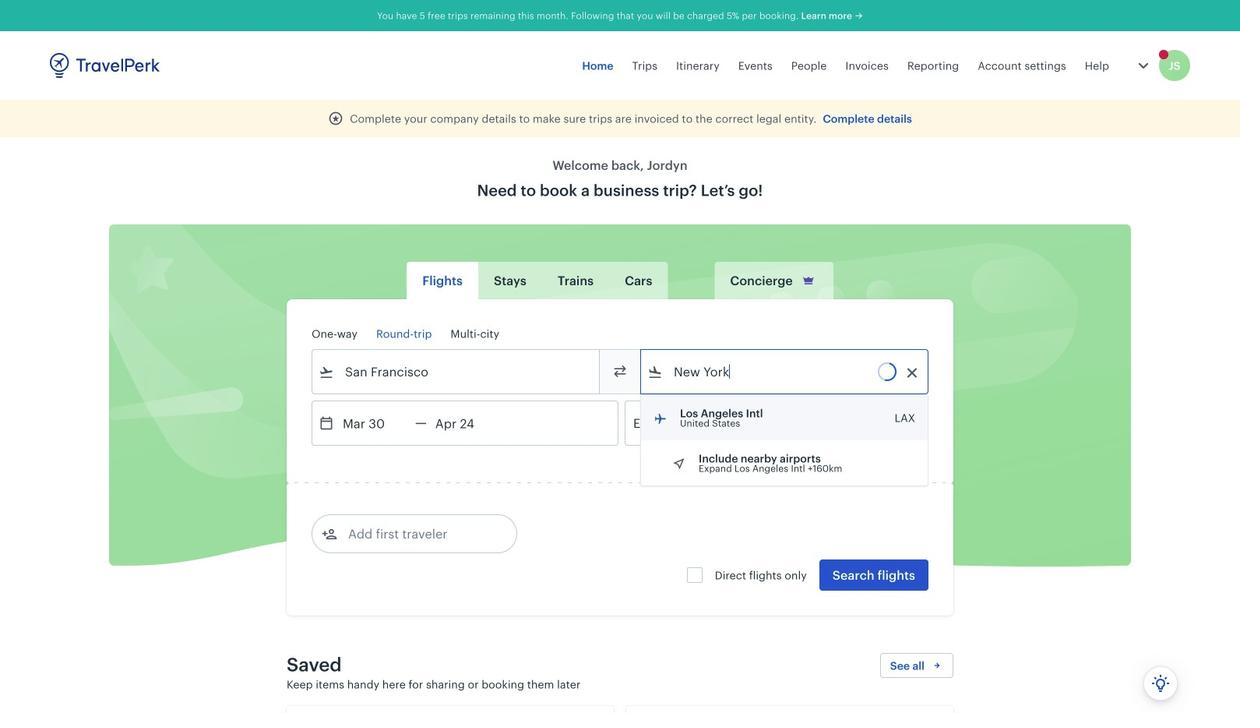 Task type: locate. For each thing, give the bounding box(es) containing it.
From search field
[[334, 359, 579, 384]]

Add first traveler search field
[[338, 521, 500, 546]]



Task type: describe. For each thing, give the bounding box(es) containing it.
To search field
[[663, 359, 908, 384]]

Depart text field
[[334, 401, 415, 445]]

Return text field
[[427, 401, 508, 445]]



